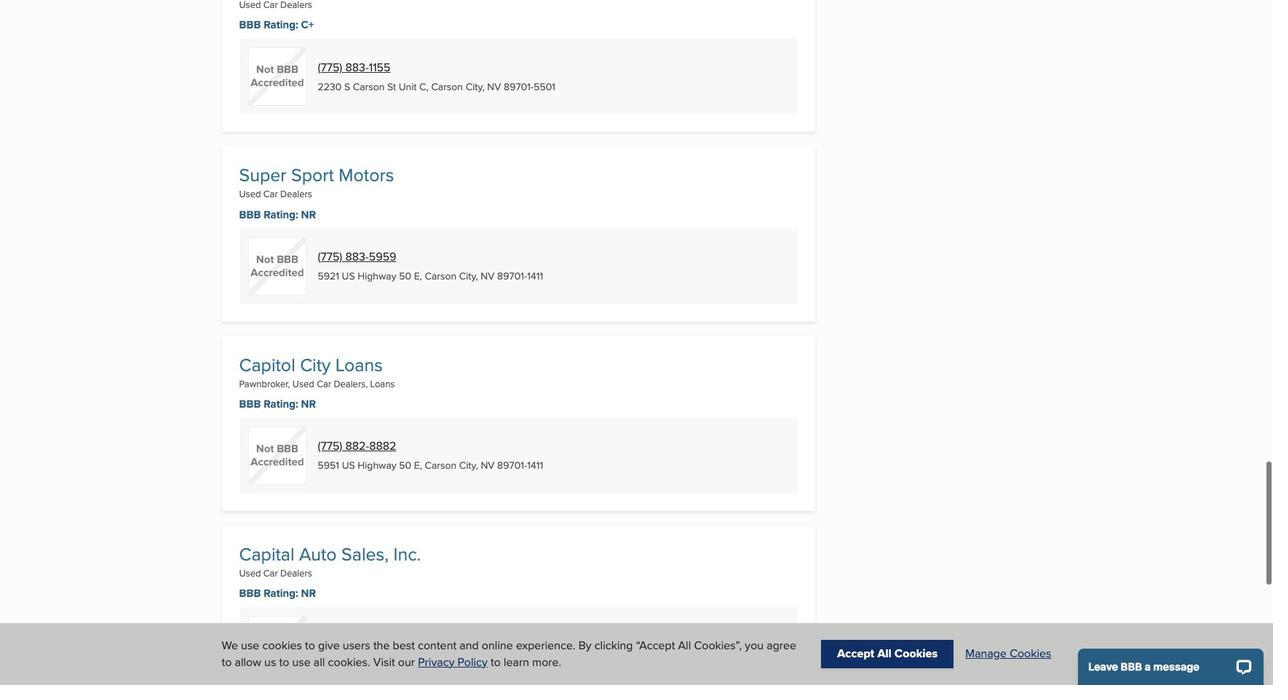 Task type: describe. For each thing, give the bounding box(es) containing it.
(775) for sport
[[318, 245, 342, 262]]

loans right dealers, on the bottom of page
[[370, 374, 395, 387]]

manage cookies
[[966, 645, 1052, 662]]

1155
[[369, 56, 391, 73]]

rating: inside capital auto sales, inc. used car dealers bbb rating: nr
[[264, 582, 298, 598]]

carson for capitol city loans
[[425, 455, 457, 470]]

5951
[[318, 455, 339, 470]]

manage cookies button
[[966, 645, 1052, 662]]

, for capital auto sales, inc.
[[420, 645, 422, 659]]

highway for motors
[[358, 266, 397, 280]]

5921
[[318, 266, 339, 280]]

by
[[579, 637, 592, 654]]

"accept
[[636, 637, 675, 654]]

us for sales,
[[342, 645, 355, 659]]

cookies
[[262, 637, 302, 654]]

capitol city loans pawnbroker, used car dealers, loans bbb rating: nr
[[239, 348, 395, 409]]

carson for super sport motors
[[425, 266, 457, 280]]

882- for sales,
[[345, 624, 369, 641]]

best
[[393, 637, 415, 654]]

c
[[419, 76, 426, 91]]

nv for capitol city loans
[[481, 455, 495, 470]]

agree
[[767, 637, 797, 654]]

not bbb accredited image for super
[[248, 234, 306, 292]]

learn
[[504, 654, 529, 670]]

4568
[[369, 624, 396, 641]]

accept all cookies
[[838, 645, 938, 662]]

cookies",
[[694, 637, 742, 654]]

all
[[314, 654, 325, 670]]

nr inside capital auto sales, inc. used car dealers bbb rating: nr
[[301, 582, 316, 598]]

c+
[[301, 14, 314, 30]]

0 horizontal spatial use
[[241, 637, 259, 654]]

unit
[[399, 76, 417, 91]]

car inside super sport motors used car dealers bbb rating: nr
[[263, 185, 278, 198]]

(775) for auto
[[318, 624, 342, 641]]

pawnbroker,
[[239, 374, 290, 387]]

89701- for super sport motors
[[497, 266, 527, 280]]

and
[[460, 637, 479, 654]]

1403
[[527, 645, 548, 659]]

dealers inside capital auto sales, inc. used car dealers bbb rating: nr
[[280, 563, 312, 577]]

you
[[745, 637, 764, 654]]

5959
[[369, 245, 396, 262]]

5130
[[318, 645, 339, 659]]

(775) 883-1155 link
[[318, 56, 391, 73]]

, for super sport motors
[[420, 266, 422, 280]]

privacy policy to learn more.
[[418, 654, 561, 670]]

give
[[318, 637, 340, 654]]

auto
[[299, 538, 337, 564]]

e for capital auto sales, inc.
[[414, 645, 420, 659]]

city, for capitol city loans
[[459, 455, 478, 470]]

sport
[[291, 159, 334, 185]]

inc.
[[393, 538, 421, 564]]

1411 for loans
[[527, 455, 543, 470]]

allow
[[235, 654, 261, 670]]

privacy
[[418, 654, 455, 670]]

highway for loans
[[358, 455, 397, 470]]

us
[[264, 654, 276, 670]]

carson for capital auto sales, inc.
[[425, 645, 457, 659]]

89701- for capitol city loans
[[497, 455, 527, 470]]

(775) 883-1155 2230 s carson st unit c , carson city, nv 89701-5501
[[318, 56, 556, 91]]

5501
[[534, 76, 556, 91]]

capital auto sales, inc. link
[[239, 538, 421, 564]]

1 horizontal spatial use
[[292, 654, 311, 670]]

dealers,
[[334, 374, 368, 387]]

us for loans
[[342, 455, 355, 470]]

used for capitol
[[293, 374, 314, 387]]

capital auto sales, inc. used car dealers bbb rating: nr
[[239, 538, 421, 598]]

car for auto
[[263, 563, 278, 577]]

(775) for city
[[318, 435, 342, 451]]

50 for capitol city loans
[[399, 455, 411, 470]]

loans right city
[[335, 348, 383, 375]]

highway for sales,
[[358, 645, 396, 659]]

(775) inside (775) 883-1155 2230 s carson st unit c , carson city, nv 89701-5501
[[318, 56, 342, 73]]

not bbb accredited image for capital
[[248, 613, 306, 671]]

s
[[344, 76, 350, 91]]

more.
[[532, 654, 561, 670]]

(775) 883-5959 link
[[318, 245, 396, 262]]

experience.
[[516, 637, 576, 654]]

nv inside (775) 883-1155 2230 s carson st unit c , carson city, nv 89701-5501
[[487, 76, 501, 91]]

cookies.
[[328, 654, 370, 670]]

882- for loans
[[345, 435, 369, 451]]

1411 for motors
[[527, 266, 543, 280]]



Task type: locate. For each thing, give the bounding box(es) containing it.
nv inside (775) 883-5959 5921 us highway 50 e , carson city, nv 89701-1411
[[481, 266, 495, 280]]

rating:
[[264, 14, 298, 30], [264, 204, 298, 220], [264, 393, 298, 409], [264, 582, 298, 598]]

1 highway from the top
[[358, 266, 397, 280]]

nv for capital auto sales, inc.
[[481, 645, 495, 659]]

, inside (775) 882-8882 5951 us highway 50 e , carson city, nv 89701-1411
[[420, 455, 422, 470]]

4 bbb from the top
[[239, 582, 261, 598]]

89701- inside (775) 882-4568 5130 us highway 50 e , carson city, nv 89701-1403
[[497, 645, 527, 659]]

cookies right manage on the right
[[1010, 645, 1052, 662]]

used left auto
[[239, 563, 261, 577]]

2 vertical spatial us
[[342, 645, 355, 659]]

3 nr from the top
[[301, 582, 316, 598]]

nv inside (775) 882-4568 5130 us highway 50 e , carson city, nv 89701-1403
[[481, 645, 495, 659]]

to left give
[[305, 637, 315, 654]]

super sport motors link
[[239, 159, 394, 185]]

1 (775) from the top
[[318, 56, 342, 73]]

2 1411 from the top
[[527, 455, 543, 470]]

883-
[[345, 56, 369, 73], [345, 245, 369, 262]]

use right the we at bottom left
[[241, 637, 259, 654]]

used
[[239, 185, 261, 198], [293, 374, 314, 387], [239, 563, 261, 577]]

(775) 882-4568 5130 us highway 50 e , carson city, nv 89701-1403
[[318, 624, 548, 659]]

50
[[399, 266, 411, 280], [399, 455, 411, 470], [399, 645, 411, 659]]

2 883- from the top
[[345, 245, 369, 262]]

89701-
[[504, 76, 534, 91], [497, 266, 527, 280], [497, 455, 527, 470], [497, 645, 527, 659]]

dealers
[[280, 185, 312, 198], [280, 563, 312, 577]]

2 vertical spatial highway
[[358, 645, 396, 659]]

to right the us
[[279, 654, 289, 670]]

2 not bbb accredited image from the top
[[248, 234, 306, 292]]

bbb left c+
[[239, 14, 261, 30]]

city, inside (775) 882-8882 5951 us highway 50 e , carson city, nv 89701-1411
[[459, 455, 478, 470]]

89701- for capital auto sales, inc.
[[497, 645, 527, 659]]

50 for capital auto sales, inc.
[[399, 645, 411, 659]]

nr inside super sport motors used car dealers bbb rating: nr
[[301, 204, 316, 220]]

e for super sport motors
[[414, 266, 420, 280]]

highway down 8882
[[358, 455, 397, 470]]

2 dealers from the top
[[280, 563, 312, 577]]

nr
[[301, 204, 316, 220], [301, 393, 316, 409], [301, 582, 316, 598]]

(775) 883-5959 5921 us highway 50 e , carson city, nv 89701-1411
[[318, 245, 543, 280]]

city, for capital auto sales, inc.
[[459, 645, 478, 659]]

bbb rating: c+
[[239, 14, 314, 30]]

manage
[[966, 645, 1007, 662]]

, inside (775) 882-4568 5130 us highway 50 e , carson city, nv 89701-1403
[[420, 645, 422, 659]]

0 vertical spatial nr
[[301, 204, 316, 220]]

to
[[305, 637, 315, 654], [222, 654, 232, 670], [279, 654, 289, 670], [491, 654, 501, 670]]

us inside (775) 882-8882 5951 us highway 50 e , carson city, nv 89701-1411
[[342, 455, 355, 470]]

highway inside (775) 882-4568 5130 us highway 50 e , carson city, nv 89701-1403
[[358, 645, 396, 659]]

3 not bbb accredited image from the top
[[248, 424, 306, 482]]

city, for super sport motors
[[459, 266, 478, 280]]

nv
[[487, 76, 501, 91], [481, 266, 495, 280], [481, 455, 495, 470], [481, 645, 495, 659]]

0 vertical spatial dealers
[[280, 185, 312, 198]]

883- for 1155
[[345, 56, 369, 73]]

super sport motors used car dealers bbb rating: nr
[[239, 159, 394, 220]]

(775) inside (775) 883-5959 5921 us highway 50 e , carson city, nv 89701-1411
[[318, 245, 342, 262]]

privacy policy link
[[418, 654, 488, 670]]

bbb down capital
[[239, 582, 261, 598]]

bbb
[[239, 14, 261, 30], [239, 204, 261, 220], [239, 393, 261, 409], [239, 582, 261, 598]]

to left learn
[[491, 654, 501, 670]]

our
[[398, 654, 415, 670]]

1 horizontal spatial all
[[878, 645, 892, 662]]

2230
[[318, 76, 342, 91]]

highway down 4568
[[358, 645, 396, 659]]

0 vertical spatial 1411
[[527, 266, 543, 280]]

1411
[[527, 266, 543, 280], [527, 455, 543, 470]]

3 (775) from the top
[[318, 435, 342, 451]]

highway
[[358, 266, 397, 280], [358, 455, 397, 470], [358, 645, 396, 659]]

used left sport
[[239, 185, 261, 198]]

50 inside (775) 882-8882 5951 us highway 50 e , carson city, nv 89701-1411
[[399, 455, 411, 470]]

0 vertical spatial used
[[239, 185, 261, 198]]

loans
[[335, 348, 383, 375], [370, 374, 395, 387]]

highway inside (775) 882-8882 5951 us highway 50 e , carson city, nv 89701-1411
[[358, 455, 397, 470]]

to left allow
[[222, 654, 232, 670]]

1 not bbb accredited image from the top
[[248, 45, 306, 103]]

nv inside (775) 882-8882 5951 us highway 50 e , carson city, nv 89701-1411
[[481, 455, 495, 470]]

(775) up 5921
[[318, 245, 342, 262]]

2 bbb from the top
[[239, 204, 261, 220]]

dealers inside super sport motors used car dealers bbb rating: nr
[[280, 185, 312, 198]]

car for city
[[317, 374, 331, 387]]

2 us from the top
[[342, 455, 355, 470]]

1411 inside (775) 883-5959 5921 us highway 50 e , carson city, nv 89701-1411
[[527, 266, 543, 280]]

nr down sport
[[301, 204, 316, 220]]

dealers left sales,
[[280, 563, 312, 577]]

2 vertical spatial car
[[263, 563, 278, 577]]

carson inside (775) 883-5959 5921 us highway 50 e , carson city, nv 89701-1411
[[425, 266, 457, 280]]

1 882- from the top
[[345, 435, 369, 451]]

50 inside (775) 882-4568 5130 us highway 50 e , carson city, nv 89701-1403
[[399, 645, 411, 659]]

all right the accept
[[878, 645, 892, 662]]

use
[[241, 637, 259, 654], [292, 654, 311, 670]]

, for capitol city loans
[[420, 455, 422, 470]]

1 vertical spatial us
[[342, 455, 355, 470]]

e for capitol city loans
[[414, 455, 420, 470]]

4 rating: from the top
[[264, 582, 298, 598]]

highway inside (775) 883-5959 5921 us highway 50 e , carson city, nv 89701-1411
[[358, 266, 397, 280]]

carson
[[353, 76, 385, 91], [431, 76, 463, 91], [425, 266, 457, 280], [425, 455, 457, 470], [425, 645, 457, 659]]

car left sport
[[263, 185, 278, 198]]

we use cookies to give users the best content and online experience. by clicking "accept all cookies", you agree to allow us to use all cookies. visit our
[[222, 637, 797, 670]]

carson inside (775) 882-4568 5130 us highway 50 e , carson city, nv 89701-1403
[[425, 645, 457, 659]]

us right 5921
[[342, 266, 355, 280]]

nv for super sport motors
[[481, 266, 495, 280]]

(775) 882-8882 link
[[318, 435, 396, 451]]

capitol
[[239, 348, 295, 375]]

used inside capitol city loans pawnbroker, used car dealers, loans bbb rating: nr
[[293, 374, 314, 387]]

(775) inside (775) 882-4568 5130 us highway 50 e , carson city, nv 89701-1403
[[318, 624, 342, 641]]

1 vertical spatial e
[[414, 455, 420, 470]]

0 horizontal spatial all
[[678, 637, 691, 654]]

3 rating: from the top
[[264, 393, 298, 409]]

1 horizontal spatial cookies
[[1010, 645, 1052, 662]]

1 vertical spatial 882-
[[345, 624, 369, 641]]

rating: left c+
[[264, 14, 298, 30]]

nr down auto
[[301, 582, 316, 598]]

cookies
[[895, 645, 938, 662], [1010, 645, 1052, 662]]

car inside capitol city loans pawnbroker, used car dealers, loans bbb rating: nr
[[317, 374, 331, 387]]

2 nr from the top
[[301, 393, 316, 409]]

use left all
[[292, 654, 311, 670]]

, inside (775) 883-5959 5921 us highway 50 e , carson city, nv 89701-1411
[[420, 266, 422, 280]]

(775) up '5130'
[[318, 624, 342, 641]]

0 vertical spatial us
[[342, 266, 355, 280]]

not bbb accredited image down bbb rating: c+
[[248, 45, 306, 103]]

0 horizontal spatial cookies
[[895, 645, 938, 662]]

e
[[414, 266, 420, 280], [414, 455, 420, 470], [414, 645, 420, 659]]

car left dealers, on the bottom of page
[[317, 374, 331, 387]]

883- inside (775) 883-5959 5921 us highway 50 e , carson city, nv 89701-1411
[[345, 245, 369, 262]]

883- inside (775) 883-1155 2230 s carson st unit c , carson city, nv 89701-5501
[[345, 56, 369, 73]]

rating: down capital
[[264, 582, 298, 598]]

1 vertical spatial dealers
[[280, 563, 312, 577]]

1 883- from the top
[[345, 56, 369, 73]]

1 us from the top
[[342, 266, 355, 280]]

rating: down super
[[264, 204, 298, 220]]

4 not bbb accredited image from the top
[[248, 613, 306, 671]]

us right '5951'
[[342, 455, 355, 470]]

we
[[222, 637, 238, 654]]

us for motors
[[342, 266, 355, 280]]

accept all cookies button
[[822, 640, 954, 668]]

1 rating: from the top
[[264, 14, 298, 30]]

used inside capital auto sales, inc. used car dealers bbb rating: nr
[[239, 563, 261, 577]]

50 for super sport motors
[[399, 266, 411, 280]]

bbb inside super sport motors used car dealers bbb rating: nr
[[239, 204, 261, 220]]

(775) up '5951'
[[318, 435, 342, 451]]

3 bbb from the top
[[239, 393, 261, 409]]

2 vertical spatial used
[[239, 563, 261, 577]]

city, inside (775) 883-5959 5921 us highway 50 e , carson city, nv 89701-1411
[[459, 266, 478, 280]]

2 highway from the top
[[358, 455, 397, 470]]

all inside the we use cookies to give users the best content and online experience. by clicking "accept all cookies", you agree to allow us to use all cookies. visit our
[[678, 637, 691, 654]]

89701- inside (775) 883-1155 2230 s carson st unit c , carson city, nv 89701-5501
[[504, 76, 534, 91]]

city
[[300, 348, 331, 375]]

clicking
[[595, 637, 633, 654]]

not bbb accredited image left all
[[248, 613, 306, 671]]

bbb inside capital auto sales, inc. used car dealers bbb rating: nr
[[239, 582, 261, 598]]

1 bbb from the top
[[239, 14, 261, 30]]

bbb inside capitol city loans pawnbroker, used car dealers, loans bbb rating: nr
[[239, 393, 261, 409]]

rating: inside super sport motors used car dealers bbb rating: nr
[[264, 204, 298, 220]]

st
[[387, 76, 396, 91]]

882- inside (775) 882-4568 5130 us highway 50 e , carson city, nv 89701-1403
[[345, 624, 369, 641]]

users
[[343, 637, 370, 654]]

1 vertical spatial car
[[317, 374, 331, 387]]

89701- inside (775) 882-8882 5951 us highway 50 e , carson city, nv 89701-1411
[[497, 455, 527, 470]]

3 highway from the top
[[358, 645, 396, 659]]

nr inside capitol city loans pawnbroker, used car dealers, loans bbb rating: nr
[[301, 393, 316, 409]]

us inside (775) 883-5959 5921 us highway 50 e , carson city, nv 89701-1411
[[342, 266, 355, 280]]

capital
[[239, 538, 295, 564]]

us
[[342, 266, 355, 280], [342, 455, 355, 470], [342, 645, 355, 659]]

0 vertical spatial 882-
[[345, 435, 369, 451]]

0 vertical spatial 50
[[399, 266, 411, 280]]

city,
[[466, 76, 485, 91], [459, 266, 478, 280], [459, 455, 478, 470], [459, 645, 478, 659]]

not bbb accredited image left 5921
[[248, 234, 306, 292]]

2 50 from the top
[[399, 455, 411, 470]]

content
[[418, 637, 457, 654]]

882-
[[345, 435, 369, 451], [345, 624, 369, 641]]

2 rating: from the top
[[264, 204, 298, 220]]

1 vertical spatial 1411
[[527, 455, 543, 470]]

3 us from the top
[[342, 645, 355, 659]]

dealers left motors
[[280, 185, 312, 198]]

2 cookies from the left
[[1010, 645, 1052, 662]]

car inside capital auto sales, inc. used car dealers bbb rating: nr
[[263, 563, 278, 577]]

all right "accept
[[678, 637, 691, 654]]

carson inside (775) 882-8882 5951 us highway 50 e , carson city, nv 89701-1411
[[425, 455, 457, 470]]

0 vertical spatial car
[[263, 185, 278, 198]]

1 vertical spatial 883-
[[345, 245, 369, 262]]

not bbb accredited image left '5951'
[[248, 424, 306, 482]]

2 e from the top
[[414, 455, 420, 470]]

1 e from the top
[[414, 266, 420, 280]]

nr down capitol city loans link
[[301, 393, 316, 409]]

all inside button
[[878, 645, 892, 662]]

accept
[[838, 645, 875, 662]]

1 vertical spatial nr
[[301, 393, 316, 409]]

city, inside (775) 882-4568 5130 us highway 50 e , carson city, nv 89701-1403
[[459, 645, 478, 659]]

used inside super sport motors used car dealers bbb rating: nr
[[239, 185, 261, 198]]

online
[[482, 637, 513, 654]]

e inside (775) 882-8882 5951 us highway 50 e , carson city, nv 89701-1411
[[414, 455, 420, 470]]

0 vertical spatial 883-
[[345, 56, 369, 73]]

89701- inside (775) 883-5959 5921 us highway 50 e , carson city, nv 89701-1411
[[497, 266, 527, 280]]

e inside (775) 883-5959 5921 us highway 50 e , carson city, nv 89701-1411
[[414, 266, 420, 280]]

cookies right the accept
[[895, 645, 938, 662]]

2 vertical spatial e
[[414, 645, 420, 659]]

us right '5130'
[[342, 645, 355, 659]]

882- left the
[[345, 624, 369, 641]]

1 50 from the top
[[399, 266, 411, 280]]

used right pawnbroker,
[[293, 374, 314, 387]]

super
[[239, 159, 287, 185]]

3 50 from the top
[[399, 645, 411, 659]]

all
[[678, 637, 691, 654], [878, 645, 892, 662]]

(775)
[[318, 56, 342, 73], [318, 245, 342, 262], [318, 435, 342, 451], [318, 624, 342, 641]]

car
[[263, 185, 278, 198], [317, 374, 331, 387], [263, 563, 278, 577]]

motors
[[339, 159, 394, 185]]

sales,
[[342, 538, 389, 564]]

0 vertical spatial e
[[414, 266, 420, 280]]

2 882- from the top
[[345, 624, 369, 641]]

highway down 5959
[[358, 266, 397, 280]]

4 (775) from the top
[[318, 624, 342, 641]]

(775) 882-8882 5951 us highway 50 e , carson city, nv 89701-1411
[[318, 435, 543, 470]]

us inside (775) 882-4568 5130 us highway 50 e , carson city, nv 89701-1403
[[342, 645, 355, 659]]

bbb down pawnbroker,
[[239, 393, 261, 409]]

2 vertical spatial nr
[[301, 582, 316, 598]]

882- down dealers, on the bottom of page
[[345, 435, 369, 451]]

8882
[[369, 435, 396, 451]]

e inside (775) 882-4568 5130 us highway 50 e , carson city, nv 89701-1403
[[414, 645, 420, 659]]

visit
[[373, 654, 395, 670]]

1 vertical spatial used
[[293, 374, 314, 387]]

used for capital
[[239, 563, 261, 577]]

rating: down pawnbroker,
[[264, 393, 298, 409]]

1 1411 from the top
[[527, 266, 543, 280]]

city, inside (775) 883-1155 2230 s carson st unit c , carson city, nv 89701-5501
[[466, 76, 485, 91]]

0 vertical spatial highway
[[358, 266, 397, 280]]

car left auto
[[263, 563, 278, 577]]

(775) inside (775) 882-8882 5951 us highway 50 e , carson city, nv 89701-1411
[[318, 435, 342, 451]]

1411 inside (775) 882-8882 5951 us highway 50 e , carson city, nv 89701-1411
[[527, 455, 543, 470]]

policy
[[458, 654, 488, 670]]

3 e from the top
[[414, 645, 420, 659]]

882- inside (775) 882-8882 5951 us highway 50 e , carson city, nv 89701-1411
[[345, 435, 369, 451]]

1 vertical spatial highway
[[358, 455, 397, 470]]

1 nr from the top
[[301, 204, 316, 220]]

bbb down super
[[239, 204, 261, 220]]

not bbb accredited image for capitol
[[248, 424, 306, 482]]

the
[[373, 637, 390, 654]]

rating: inside capitol city loans pawnbroker, used car dealers, loans bbb rating: nr
[[264, 393, 298, 409]]

50 inside (775) 883-5959 5921 us highway 50 e , carson city, nv 89701-1411
[[399, 266, 411, 280]]

883- for 5959
[[345, 245, 369, 262]]

capitol city loans link
[[239, 348, 383, 375]]

1 vertical spatial 50
[[399, 455, 411, 470]]

, inside (775) 883-1155 2230 s carson st unit c , carson city, nv 89701-5501
[[426, 76, 429, 91]]

(775) up 2230
[[318, 56, 342, 73]]

2 (775) from the top
[[318, 245, 342, 262]]

,
[[426, 76, 429, 91], [420, 266, 422, 280], [420, 455, 422, 470], [420, 645, 422, 659]]

1 dealers from the top
[[280, 185, 312, 198]]

2 vertical spatial 50
[[399, 645, 411, 659]]

1 cookies from the left
[[895, 645, 938, 662]]

not bbb accredited image
[[248, 45, 306, 103], [248, 234, 306, 292], [248, 424, 306, 482], [248, 613, 306, 671]]



Task type: vqa. For each thing, say whether or not it's contained in the screenshot.
89701- in (775) 883-1155 2230 S Carson St Unit C , Carson City, NV 89701-5501
yes



